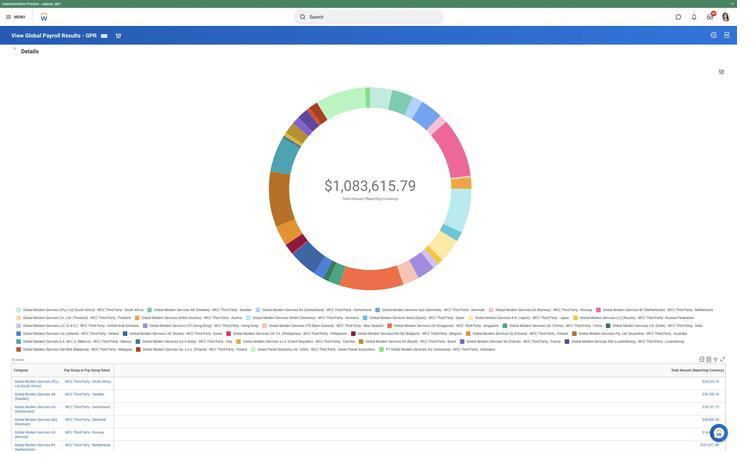 Task type: describe. For each thing, give the bounding box(es) containing it.
global modern services ag (switzerland) link
[[15, 404, 56, 414]]

view global payroll results - gpr
[[11, 32, 97, 39]]

company for company pay group or pay group detail
[[37, 377, 38, 377]]

bv
[[51, 443, 55, 447]]

wcc third party - switzerland
[[65, 405, 110, 409]]

modern for ltd
[[25, 380, 37, 384]]

view global payroll results - gpr link
[[11, 32, 97, 39]]

services for aps
[[38, 418, 50, 422]]

2 horizontal spatial currency)
[[710, 368, 725, 372]]

amount inside "column header"
[[419, 377, 420, 377]]

amount inside $1,083,615.79 total amount (reporting currency)
[[351, 197, 364, 201]]

global modern services ab (sweden) link
[[15, 391, 55, 401]]

global modern services aps (denmark) link
[[15, 417, 57, 427]]

global right view
[[25, 32, 41, 39]]

global for global modern services ag (switzerland)
[[15, 405, 24, 409]]

0 horizontal spatial detail
[[89, 377, 90, 377]]

- left gpr
[[82, 32, 84, 39]]

total amount (reporting currency) column header
[[114, 377, 726, 378]]

company button
[[37, 377, 38, 377]]

close environment banner image
[[732, 2, 735, 5]]

party for south
[[82, 380, 90, 384]]

- for wcc third party - sweden
[[91, 393, 92, 397]]

wcc for wcc third party - netherlands
[[65, 443, 73, 447]]

0 vertical spatial total amount (reporting currency)
[[672, 368, 725, 372]]

$101,817.46
[[701, 443, 720, 447]]

africa
[[102, 380, 111, 384]]

wcc third party - netherlands
[[65, 443, 111, 447]]

$1,083,615.79 total amount (reporting currency)
[[325, 178, 417, 201]]

$14,446.36
[[703, 431, 720, 435]]

$36,700.74
[[703, 393, 720, 397]]

- for wcc third party - south africa
[[91, 380, 92, 384]]

pay group or pay group detail
[[64, 368, 110, 372]]

$18,101.73
[[703, 405, 720, 409]]

gpr
[[86, 32, 97, 39]]

party for denmark
[[82, 418, 90, 422]]

menu
[[14, 15, 25, 19]]

wcc third party - norway
[[65, 431, 104, 435]]

35
[[11, 358, 15, 362]]

$36,700.74 button
[[703, 392, 721, 397]]

adeptai_dpt1
[[42, 2, 61, 6]]

ag
[[51, 405, 56, 409]]

modern for (switzerland)
[[25, 405, 37, 409]]

global for global modern services bv (netherlands)
[[15, 443, 24, 447]]

$38,900.20 button
[[703, 418, 721, 422]]

modern for (sweden)
[[25, 393, 37, 397]]

wcc third party - sweden link
[[65, 391, 104, 397]]

wcc for wcc third party - denmark
[[65, 418, 73, 422]]

third for wcc third party - netherlands
[[73, 443, 81, 447]]

- for wcc third party - netherlands
[[91, 443, 92, 447]]

menu banner
[[0, 0, 738, 26]]

global modern services (pty.) ltd (south africa) link
[[15, 379, 59, 388]]

- inside menu banner
[[40, 2, 41, 6]]

profile logan mcneil image
[[722, 12, 731, 23]]

fullscreen image
[[720, 356, 727, 363]]

aps
[[51, 418, 57, 422]]

30 button
[[705, 11, 717, 23]]

$38,900.20
[[703, 418, 720, 422]]

results
[[62, 32, 81, 39]]

search image
[[300, 14, 306, 20]]

$38,224.70
[[703, 380, 720, 384]]

payroll
[[43, 32, 60, 39]]

$101,817.46 button
[[701, 443, 721, 448]]

modern for (norway)
[[25, 431, 37, 435]]

global modern services bv (netherlands) link
[[15, 442, 55, 451]]

third for wcc third party - switzerland
[[73, 405, 81, 409]]

global for global modern services ab (sweden)
[[15, 393, 24, 397]]

Search Workday  search field
[[310, 11, 432, 23]]

export to excel image for view printable version (pdf) image
[[711, 32, 718, 38]]

select to filter grid data image
[[713, 357, 720, 363]]

$18,101.73 button
[[703, 405, 721, 410]]

items
[[16, 358, 24, 362]]

wcc third party - sweden
[[65, 393, 104, 397]]

total inside $1,083,615.79 total amount (reporting currency)
[[342, 197, 350, 201]]

export to excel image for export to worksheets image
[[699, 356, 705, 363]]

party for netherlands
[[82, 443, 90, 447]]

total amount (reporting currency) inside "column header"
[[418, 377, 422, 377]]

inbox large image
[[708, 14, 714, 20]]

south
[[92, 380, 101, 384]]

third for wcc third party - norway
[[73, 431, 81, 435]]

(south
[[20, 384, 30, 388]]

configure and view chart data image
[[719, 68, 726, 75]]

$38,224.70 button
[[703, 379, 721, 384]]

wcc third party - netherlands link
[[65, 442, 111, 447]]

(norway)
[[15, 435, 28, 439]]



Task type: vqa. For each thing, say whether or not it's contained in the screenshot.


Task type: locate. For each thing, give the bounding box(es) containing it.
global up the (norway)
[[15, 431, 24, 435]]

preview
[[27, 2, 39, 6]]

$1,083,615.79 main content
[[0, 26, 738, 451]]

modern for (denmark)
[[25, 418, 37, 422]]

2 horizontal spatial amount
[[680, 368, 692, 372]]

chevron down image
[[13, 45, 17, 52]]

services for (pty.)
[[38, 380, 50, 384]]

1 horizontal spatial detail
[[101, 368, 110, 372]]

0 horizontal spatial company
[[14, 368, 28, 372]]

$14,446.36 button
[[703, 430, 721, 435]]

wcc for wcc third party - switzerland
[[65, 405, 73, 409]]

third inside "link"
[[73, 380, 81, 384]]

modern inside global modern services bv (netherlands)
[[25, 443, 37, 447]]

1 vertical spatial detail
[[89, 377, 90, 377]]

global inside global modern services bv (netherlands)
[[15, 443, 24, 447]]

modern for (netherlands)
[[25, 443, 37, 447]]

menu button
[[0, 8, 33, 26]]

global for global modern services aps (denmark)
[[15, 418, 24, 422]]

0 vertical spatial or
[[81, 368, 84, 372]]

6 wcc from the top
[[65, 443, 73, 447]]

1 party from the top
[[82, 380, 90, 384]]

currency) inside "column header"
[[421, 377, 422, 377]]

implementation
[[2, 2, 26, 6]]

services for bv
[[38, 443, 50, 447]]

2 vertical spatial currency)
[[421, 377, 422, 377]]

pay
[[64, 368, 70, 372], [85, 368, 90, 372], [86, 377, 87, 377], [88, 377, 88, 377]]

-
[[40, 2, 41, 6], [82, 32, 84, 39], [91, 380, 92, 384], [91, 393, 92, 397], [91, 405, 92, 409], [91, 418, 92, 422], [91, 431, 92, 435], [91, 443, 92, 447]]

0 horizontal spatial export to excel image
[[699, 356, 705, 363]]

export to excel image left export to worksheets image
[[699, 356, 705, 363]]

global modern services aps (denmark)
[[15, 418, 57, 427]]

details
[[21, 48, 39, 55]]

1 vertical spatial or
[[88, 377, 88, 377]]

or
[[81, 368, 84, 372], [88, 377, 88, 377]]

denmark
[[92, 418, 106, 422]]

export to excel image
[[711, 32, 718, 38], [699, 356, 705, 363]]

0 vertical spatial amount
[[351, 197, 364, 201]]

5 wcc from the top
[[65, 431, 73, 435]]

global inside "global modern services (pty.) ltd (south africa)"
[[15, 380, 24, 384]]

6 third from the top
[[73, 443, 81, 447]]

party for norway
[[82, 431, 90, 435]]

netherlands
[[92, 443, 111, 447]]

wcc
[[65, 380, 73, 384], [65, 393, 73, 397], [65, 405, 73, 409], [65, 418, 73, 422], [65, 431, 73, 435], [65, 443, 73, 447]]

services left the ag
[[38, 405, 50, 409]]

ltd
[[15, 384, 20, 388]]

modern
[[25, 380, 37, 384], [25, 393, 37, 397], [25, 405, 37, 409], [25, 418, 37, 422], [25, 431, 37, 435], [25, 443, 37, 447]]

services for as
[[38, 431, 50, 435]]

party down wcc third party - norway
[[82, 443, 90, 447]]

(reporting inside "column header"
[[420, 377, 421, 377]]

or inside row element
[[81, 368, 84, 372]]

1 services from the top
[[38, 380, 50, 384]]

wcc for wcc third party - sweden
[[65, 393, 73, 397]]

3 third from the top
[[73, 405, 81, 409]]

services
[[38, 380, 50, 384], [38, 393, 50, 397], [38, 405, 50, 409], [38, 418, 50, 422], [38, 431, 50, 435], [38, 443, 50, 447]]

modern up the (norway)
[[25, 431, 37, 435]]

1 vertical spatial (reporting
[[693, 368, 709, 372]]

wcc third party - denmark link
[[65, 417, 106, 422]]

wcc for wcc third party - south africa
[[65, 380, 73, 384]]

party for sweden
[[82, 393, 90, 397]]

third inside 'link'
[[73, 393, 81, 397]]

2 horizontal spatial total
[[672, 368, 679, 372]]

view
[[11, 32, 24, 39]]

implementation preview -   adeptai_dpt1
[[2, 2, 61, 6]]

0 horizontal spatial or
[[81, 368, 84, 372]]

1 horizontal spatial company
[[37, 377, 38, 377]]

- for wcc third party - switzerland
[[91, 405, 92, 409]]

detail inside row element
[[101, 368, 110, 372]]

party
[[82, 380, 90, 384], [82, 393, 90, 397], [82, 405, 90, 409], [82, 418, 90, 422], [82, 431, 90, 435], [82, 443, 90, 447]]

1 horizontal spatial total
[[418, 377, 418, 377]]

2 third from the top
[[73, 393, 81, 397]]

modern inside global modern services aps (denmark)
[[25, 418, 37, 422]]

- inside 'link'
[[91, 393, 92, 397]]

0 horizontal spatial currency)
[[383, 197, 399, 201]]

- left denmark
[[91, 418, 92, 422]]

0 vertical spatial export to excel image
[[711, 32, 718, 38]]

0 vertical spatial company
[[14, 368, 28, 372]]

export to excel image inside toolbar
[[699, 356, 705, 363]]

wcc third party - south africa link
[[65, 379, 111, 384]]

row element
[[12, 364, 115, 377]]

6 modern from the top
[[25, 443, 37, 447]]

total
[[342, 197, 350, 201], [672, 368, 679, 372], [418, 377, 418, 377]]

0 vertical spatial detail
[[101, 368, 110, 372]]

1 vertical spatial company
[[37, 377, 38, 377]]

2 horizontal spatial (reporting
[[693, 368, 709, 372]]

as
[[51, 431, 55, 435]]

switzerland
[[92, 405, 110, 409]]

global modern services as (norway) link
[[15, 430, 55, 439]]

2 party from the top
[[82, 393, 90, 397]]

party left norway
[[82, 431, 90, 435]]

global modern services as (norway)
[[15, 431, 55, 439]]

services left the as
[[38, 431, 50, 435]]

1 vertical spatial total
[[672, 368, 679, 372]]

- right preview
[[40, 2, 41, 6]]

0 horizontal spatial total
[[342, 197, 350, 201]]

party down pay group or pay group detail "button"
[[82, 380, 90, 384]]

notifications large image
[[692, 14, 698, 20]]

global
[[25, 32, 41, 39], [15, 380, 24, 384], [15, 393, 24, 397], [15, 405, 24, 409], [15, 418, 24, 422], [15, 431, 24, 435], [15, 443, 24, 447]]

0 horizontal spatial total amount (reporting currency)
[[418, 377, 422, 377]]

global modern services ag (switzerland)
[[15, 405, 56, 414]]

- left norway
[[91, 431, 92, 435]]

5 modern from the top
[[25, 431, 37, 435]]

toolbar inside $1,083,615.79 main content
[[697, 356, 727, 364]]

party for switzerland
[[82, 405, 90, 409]]

- inside "link"
[[91, 380, 92, 384]]

services down company 'button'
[[38, 380, 50, 384]]

3 modern from the top
[[25, 405, 37, 409]]

2 wcc from the top
[[65, 393, 73, 397]]

third up wcc third party - norway link
[[73, 418, 81, 422]]

- left south
[[91, 380, 92, 384]]

(reporting inside $1,083,615.79 total amount (reporting currency)
[[365, 197, 382, 201]]

4 third from the top
[[73, 418, 81, 422]]

5 third from the top
[[73, 431, 81, 435]]

modern inside global modern services ab (sweden)
[[25, 393, 37, 397]]

justify image
[[5, 14, 12, 20]]

1 vertical spatial export to excel image
[[699, 356, 705, 363]]

global for global modern services (pty.) ltd (south africa)
[[15, 380, 24, 384]]

services inside "global modern services (pty.) ltd (south africa)"
[[38, 380, 50, 384]]

global inside global modern services ag (switzerland)
[[15, 405, 24, 409]]

company up global modern services (pty.) ltd (south africa) link
[[37, 377, 38, 377]]

global up "(sweden)"
[[15, 393, 24, 397]]

3 party from the top
[[82, 405, 90, 409]]

1 horizontal spatial (reporting
[[420, 377, 421, 377]]

services left bv
[[38, 443, 50, 447]]

services inside global modern services aps (denmark)
[[38, 418, 50, 422]]

3 wcc from the top
[[65, 405, 73, 409]]

(switzerland)
[[15, 410, 35, 414]]

0 horizontal spatial amount
[[351, 197, 364, 201]]

total amount (reporting currency)
[[672, 368, 725, 372], [418, 377, 422, 377]]

wcc right bv
[[65, 443, 73, 447]]

global inside global modern services as (norway)
[[15, 431, 24, 435]]

$1,083,615.79 button
[[325, 176, 417, 196]]

modern down africa)
[[25, 393, 37, 397]]

wcc down company pay group or pay group detail at the left of page
[[65, 380, 73, 384]]

0 vertical spatial total
[[342, 197, 350, 201]]

0 vertical spatial currency)
[[383, 197, 399, 201]]

detail up wcc third party - south africa "link" on the left bottom
[[89, 377, 90, 377]]

(sweden)
[[15, 397, 29, 401]]

third for wcc third party - south africa
[[73, 380, 81, 384]]

modern inside "global modern services (pty.) ltd (south africa)"
[[25, 380, 37, 384]]

1 vertical spatial amount
[[680, 368, 692, 372]]

0 vertical spatial (reporting
[[365, 197, 382, 201]]

wcc third party - norway link
[[65, 430, 104, 435]]

2 vertical spatial amount
[[419, 377, 420, 377]]

(reporting
[[365, 197, 382, 201], [693, 368, 709, 372], [420, 377, 421, 377]]

third up wcc third party - sweden 'link'
[[73, 380, 81, 384]]

wcc third party - south africa
[[65, 380, 111, 384]]

- left sweden
[[91, 393, 92, 397]]

1 vertical spatial total amount (reporting currency)
[[418, 377, 422, 377]]

modern inside global modern services ag (switzerland)
[[25, 405, 37, 409]]

wcc third party - switzerland link
[[65, 404, 110, 409]]

global up the (netherlands)
[[15, 443, 24, 447]]

global up the (denmark)
[[15, 418, 24, 422]]

services inside global modern services as (norway)
[[38, 431, 50, 435]]

global inside global modern services aps (denmark)
[[15, 418, 24, 422]]

1 third from the top
[[73, 380, 81, 384]]

1 vertical spatial currency)
[[710, 368, 725, 372]]

modern inside global modern services as (norway)
[[25, 431, 37, 435]]

global modern services ab (sweden)
[[15, 393, 55, 401]]

4 services from the top
[[38, 418, 50, 422]]

6 services from the top
[[38, 443, 50, 447]]

1 horizontal spatial or
[[88, 377, 88, 377]]

company down "items"
[[14, 368, 28, 372]]

- for wcc third party - norway
[[91, 431, 92, 435]]

group
[[71, 368, 80, 372], [91, 368, 100, 372], [87, 377, 88, 377], [89, 377, 89, 377]]

1 horizontal spatial amount
[[419, 377, 420, 377]]

1 horizontal spatial total amount (reporting currency)
[[672, 368, 725, 372]]

6 party from the top
[[82, 443, 90, 447]]

modern up africa)
[[25, 380, 37, 384]]

4 wcc from the top
[[65, 418, 73, 422]]

wcc right the ab
[[65, 393, 73, 397]]

- for wcc third party - denmark
[[91, 418, 92, 422]]

party up wcc third party - norway link
[[82, 418, 90, 422]]

norway
[[92, 431, 104, 435]]

company inside row element
[[14, 368, 28, 372]]

4 party from the top
[[82, 418, 90, 422]]

global for global modern services as (norway)
[[15, 431, 24, 435]]

third
[[73, 380, 81, 384], [73, 393, 81, 397], [73, 405, 81, 409], [73, 418, 81, 422], [73, 431, 81, 435], [73, 443, 81, 447]]

company
[[14, 368, 28, 372], [37, 377, 38, 377]]

global modern services bv (netherlands)
[[15, 443, 55, 451]]

global inside global modern services ab (sweden)
[[15, 393, 24, 397]]

(denmark)
[[15, 423, 31, 427]]

services inside global modern services bv (netherlands)
[[38, 443, 50, 447]]

1 horizontal spatial export to excel image
[[711, 32, 718, 38]]

third up wcc third party - denmark link on the bottom of the page
[[73, 405, 81, 409]]

detail
[[101, 368, 110, 372], [89, 377, 90, 377]]

wcc right aps
[[65, 418, 73, 422]]

services for ab
[[38, 393, 50, 397]]

1 wcc from the top
[[65, 380, 73, 384]]

wcc right the as
[[65, 431, 73, 435]]

global up (switzerland)
[[15, 405, 24, 409]]

view printable version (pdf) image
[[724, 32, 731, 38]]

amount
[[351, 197, 364, 201], [680, 368, 692, 372], [419, 377, 420, 377]]

company pay group or pay group detail
[[37, 377, 90, 377]]

ab
[[51, 393, 55, 397]]

currency) inside $1,083,615.79 total amount (reporting currency)
[[383, 197, 399, 201]]

- left netherlands
[[91, 443, 92, 447]]

5 services from the top
[[38, 431, 50, 435]]

wcc inside 'link'
[[65, 393, 73, 397]]

change selection image
[[115, 32, 122, 39]]

detail up africa
[[101, 368, 110, 372]]

2 vertical spatial total
[[418, 377, 418, 377]]

third down wcc third party - denmark
[[73, 431, 81, 435]]

toolbar
[[697, 356, 727, 364]]

third up wcc third party - switzerland link
[[73, 393, 81, 397]]

2 vertical spatial (reporting
[[420, 377, 421, 377]]

wcc right the ag
[[65, 405, 73, 409]]

(netherlands)
[[15, 448, 35, 451]]

wcc inside "link"
[[65, 380, 73, 384]]

modern up the (netherlands)
[[25, 443, 37, 447]]

2 modern from the top
[[25, 393, 37, 397]]

party up wcc third party - switzerland link
[[82, 393, 90, 397]]

1 modern from the top
[[25, 380, 37, 384]]

third down wcc third party - norway
[[73, 443, 81, 447]]

services left the ab
[[38, 393, 50, 397]]

wcc third party - denmark
[[65, 418, 106, 422]]

0 horizontal spatial (reporting
[[365, 197, 382, 201]]

company for company
[[14, 368, 28, 372]]

pay group or pay group detail button
[[86, 377, 90, 377]]

africa)
[[31, 384, 41, 388]]

services for ag
[[38, 405, 50, 409]]

details button
[[21, 48, 39, 55]]

third for wcc third party - sweden
[[73, 393, 81, 397]]

4 modern from the top
[[25, 418, 37, 422]]

party inside "link"
[[82, 380, 90, 384]]

party inside 'link'
[[82, 393, 90, 397]]

sweden
[[92, 393, 104, 397]]

35 items
[[11, 358, 24, 362]]

$1,083,615.79
[[325, 178, 417, 195]]

wcc for wcc third party - norway
[[65, 431, 73, 435]]

(pty.)
[[51, 380, 59, 384]]

1 horizontal spatial currency)
[[421, 377, 422, 377]]

30
[[713, 12, 716, 15]]

third for wcc third party - denmark
[[73, 418, 81, 422]]

global up ltd
[[15, 380, 24, 384]]

currency)
[[383, 197, 399, 201], [710, 368, 725, 372], [421, 377, 422, 377]]

5 party from the top
[[82, 431, 90, 435]]

export to worksheets image
[[706, 356, 713, 363]]

global modern services (pty.) ltd (south africa)
[[15, 380, 59, 388]]

total inside "column header"
[[418, 377, 418, 377]]

services left aps
[[38, 418, 50, 422]]

export to excel image left view printable version (pdf) image
[[711, 32, 718, 38]]

3 services from the top
[[38, 405, 50, 409]]

modern up the (denmark)
[[25, 418, 37, 422]]

party up wcc third party - denmark link on the bottom of the page
[[82, 405, 90, 409]]

services inside global modern services ab (sweden)
[[38, 393, 50, 397]]

2 services from the top
[[38, 393, 50, 397]]

modern up (switzerland)
[[25, 405, 37, 409]]

services inside global modern services ag (switzerland)
[[38, 405, 50, 409]]

- left switzerland
[[91, 405, 92, 409]]



